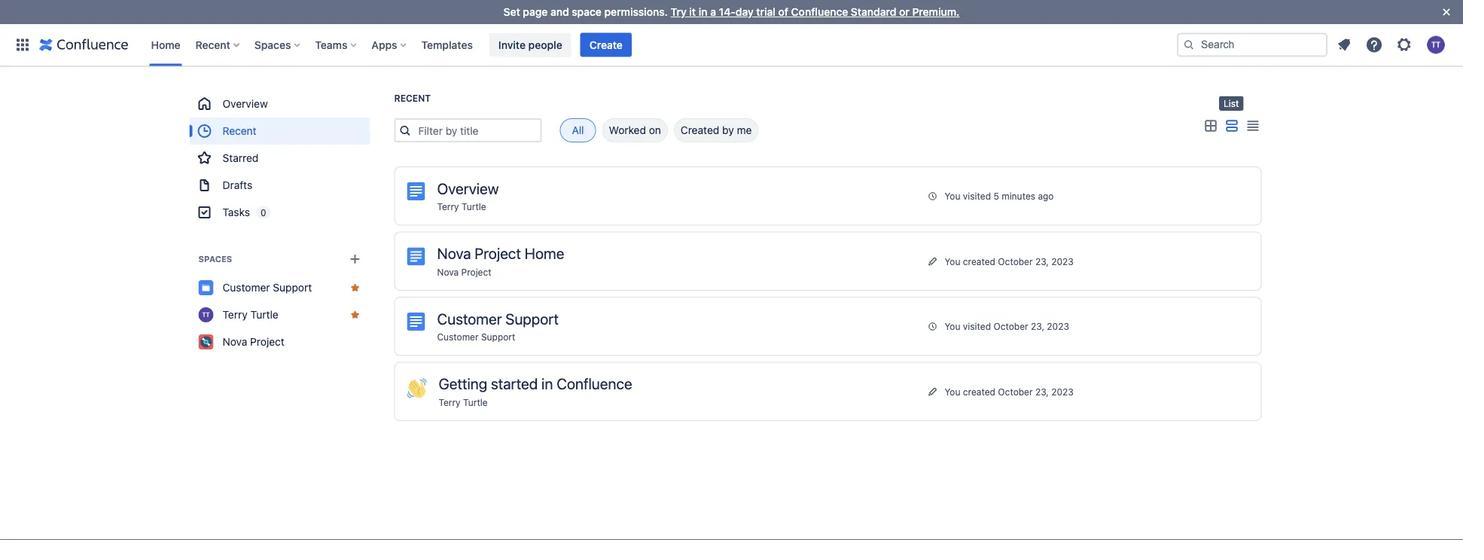 Task type: vqa. For each thing, say whether or not it's contained in the screenshot.
IT
yes



Task type: locate. For each thing, give the bounding box(es) containing it.
1 vertical spatial terry
[[223, 308, 248, 321]]

turtle down getting
[[463, 397, 488, 408]]

0 vertical spatial 2023
[[1052, 256, 1074, 266]]

created for nova project home
[[963, 256, 996, 266]]

october
[[998, 256, 1033, 266], [994, 321, 1029, 332], [998, 386, 1033, 397]]

2 you from the top
[[945, 256, 961, 266]]

nova project link
[[437, 267, 492, 277], [189, 328, 370, 356]]

your profile and preferences image
[[1427, 36, 1446, 54]]

customer support link
[[189, 274, 370, 301], [437, 332, 516, 342]]

1 vertical spatial overview
[[437, 179, 499, 197]]

october for getting started in confluence
[[998, 386, 1033, 397]]

1 horizontal spatial overview
[[437, 179, 499, 197]]

turtle up nova project home nova project
[[462, 202, 486, 212]]

worked
[[609, 124, 646, 136]]

recent inside dropdown button
[[196, 38, 230, 51]]

confluence
[[791, 6, 848, 18], [557, 375, 632, 392]]

1 vertical spatial customer
[[437, 310, 502, 327]]

visited
[[963, 191, 991, 201], [963, 321, 991, 332]]

turtle inside overview terry turtle
[[462, 202, 486, 212]]

in right started
[[542, 375, 553, 392]]

0 vertical spatial support
[[273, 281, 312, 294]]

2 vertical spatial 23,
[[1036, 386, 1049, 397]]

customer support link up the terry turtle
[[189, 274, 370, 301]]

0 vertical spatial overview
[[223, 98, 268, 110]]

search image
[[1183, 39, 1195, 51]]

overview for overview terry turtle
[[437, 179, 499, 197]]

home
[[151, 38, 180, 51], [525, 244, 565, 262]]

1 vertical spatial 2023
[[1047, 321, 1070, 332]]

1 vertical spatial confluence
[[557, 375, 632, 392]]

1 vertical spatial customer support link
[[437, 332, 516, 342]]

you created october 23, 2023
[[945, 256, 1074, 266], [945, 386, 1074, 397]]

1 vertical spatial created
[[963, 386, 996, 397]]

overview right page image
[[437, 179, 499, 197]]

project
[[475, 244, 521, 262], [461, 267, 492, 277], [250, 336, 285, 348]]

customer for customer support
[[223, 281, 270, 294]]

page image
[[407, 247, 425, 266], [407, 313, 425, 331]]

set
[[504, 6, 520, 18]]

ago
[[1038, 191, 1054, 201]]

recent right home link
[[196, 38, 230, 51]]

2 created from the top
[[963, 386, 996, 397]]

page image right unstar this space icon
[[407, 313, 425, 331]]

recent inside group
[[223, 125, 257, 137]]

page image
[[407, 182, 425, 200]]

unstar this space image
[[349, 282, 361, 294]]

0 vertical spatial nova project link
[[437, 267, 492, 277]]

0 vertical spatial nova
[[437, 244, 471, 262]]

october for customer support
[[994, 321, 1029, 332]]

worked on
[[609, 124, 661, 136]]

1 vertical spatial turtle
[[250, 308, 279, 321]]

recent link
[[189, 118, 370, 145]]

project for nova project
[[250, 336, 285, 348]]

you visited october 23, 2023
[[945, 321, 1070, 332]]

terry turtle link for overview
[[437, 202, 486, 212]]

confluence inside getting started in confluence terry turtle
[[557, 375, 632, 392]]

in left a
[[699, 6, 708, 18]]

overview
[[223, 98, 268, 110], [437, 179, 499, 197]]

Filter by title field
[[414, 120, 540, 141]]

2023 for getting started in confluence
[[1052, 386, 1074, 397]]

created down the you visited october 23, 2023
[[963, 386, 996, 397]]

1 vertical spatial page image
[[407, 313, 425, 331]]

1 vertical spatial nova project link
[[189, 328, 370, 356]]

1 you from the top
[[945, 191, 961, 201]]

getting started in confluence terry turtle
[[439, 375, 632, 408]]

0 vertical spatial you created october 23, 2023
[[945, 256, 1074, 266]]

group containing overview
[[189, 90, 370, 226]]

project up customer support customer support
[[461, 267, 492, 277]]

trial
[[757, 6, 776, 18]]

and
[[551, 6, 569, 18]]

page
[[523, 6, 548, 18]]

0 vertical spatial page image
[[407, 247, 425, 266]]

support down nova project home nova project
[[506, 310, 559, 327]]

2 vertical spatial terry
[[439, 397, 461, 408]]

turtle down customer support
[[250, 308, 279, 321]]

unstar this space image
[[349, 309, 361, 321]]

23,
[[1036, 256, 1049, 266], [1031, 321, 1045, 332], [1036, 386, 1049, 397]]

october for nova project home
[[998, 256, 1033, 266]]

nova
[[437, 244, 471, 262], [437, 267, 459, 277], [223, 336, 247, 348]]

0 horizontal spatial in
[[542, 375, 553, 392]]

terry
[[437, 202, 459, 212], [223, 308, 248, 321], [439, 397, 461, 408]]

project down overview terry turtle
[[475, 244, 521, 262]]

0 vertical spatial created
[[963, 256, 996, 266]]

0 vertical spatial spaces
[[254, 38, 291, 51]]

overview up recent link on the left top
[[223, 98, 268, 110]]

spaces down tasks
[[198, 254, 232, 264]]

0 vertical spatial october
[[998, 256, 1033, 266]]

0 vertical spatial in
[[699, 6, 708, 18]]

0 horizontal spatial home
[[151, 38, 180, 51]]

1 horizontal spatial home
[[525, 244, 565, 262]]

2 vertical spatial recent
[[223, 125, 257, 137]]

2023 for customer support
[[1047, 321, 1070, 332]]

nova project link up customer support customer support
[[437, 267, 492, 277]]

2 page image from the top
[[407, 313, 425, 331]]

spaces right recent dropdown button at the top of page
[[254, 38, 291, 51]]

banner
[[0, 24, 1464, 66]]

0 vertical spatial home
[[151, 38, 180, 51]]

customer support link up getting
[[437, 332, 516, 342]]

created down 5
[[963, 256, 996, 266]]

2 vertical spatial terry turtle link
[[439, 397, 488, 408]]

23, for nova project home
[[1036, 256, 1049, 266]]

2 visited from the top
[[963, 321, 991, 332]]

1 vertical spatial visited
[[963, 321, 991, 332]]

nova up customer support customer support
[[437, 267, 459, 277]]

1 vertical spatial support
[[506, 310, 559, 327]]

0 vertical spatial visited
[[963, 191, 991, 201]]

recent up starred
[[223, 125, 257, 137]]

nova down the terry turtle
[[223, 336, 247, 348]]

created for getting started in confluence
[[963, 386, 996, 397]]

you created october 23, 2023 down the you visited october 23, 2023
[[945, 386, 1074, 397]]

recent down apps popup button
[[394, 93, 431, 104]]

recent
[[196, 38, 230, 51], [394, 93, 431, 104], [223, 125, 257, 137]]

list image
[[1223, 117, 1241, 135]]

you created october 23, 2023 up the you visited october 23, 2023
[[945, 256, 1074, 266]]

worked on button
[[602, 118, 668, 142]]

people
[[529, 38, 562, 51]]

nova inside "nova project" link
[[223, 336, 247, 348]]

banner containing home
[[0, 24, 1464, 66]]

0 vertical spatial 23,
[[1036, 256, 1049, 266]]

create link
[[581, 33, 632, 57]]

1 vertical spatial october
[[994, 321, 1029, 332]]

0 vertical spatial customer
[[223, 281, 270, 294]]

customer
[[223, 281, 270, 294], [437, 310, 502, 327], [437, 332, 479, 342]]

2 vertical spatial turtle
[[463, 397, 488, 408]]

1 vertical spatial 23,
[[1031, 321, 1045, 332]]

4 you from the top
[[945, 386, 961, 397]]

group
[[189, 90, 370, 226]]

tab list
[[542, 118, 759, 142]]

2 vertical spatial project
[[250, 336, 285, 348]]

terry turtle link up nova project home nova project
[[437, 202, 486, 212]]

support up the terry turtle
[[273, 281, 312, 294]]

by
[[722, 124, 734, 136]]

1 created from the top
[[963, 256, 996, 266]]

terry turtle link for getting
[[439, 397, 488, 408]]

0 vertical spatial confluence
[[791, 6, 848, 18]]

2 vertical spatial 2023
[[1052, 386, 1074, 397]]

turtle
[[462, 202, 486, 212], [250, 308, 279, 321], [463, 397, 488, 408]]

nova for nova project
[[223, 336, 247, 348]]

1 vertical spatial in
[[542, 375, 553, 392]]

1 horizontal spatial spaces
[[254, 38, 291, 51]]

1 you created october 23, 2023 from the top
[[945, 256, 1074, 266]]

getting
[[439, 375, 488, 392]]

3 you from the top
[[945, 321, 961, 332]]

in
[[699, 6, 708, 18], [542, 375, 553, 392]]

0 horizontal spatial nova project link
[[189, 328, 370, 356]]

premium.
[[913, 6, 960, 18]]

0 vertical spatial terry turtle link
[[437, 202, 486, 212]]

customer support customer support
[[437, 310, 559, 342]]

confluence image
[[39, 36, 128, 54], [39, 36, 128, 54]]

page image right the create a space image
[[407, 247, 425, 266]]

spaces
[[254, 38, 291, 51], [198, 254, 232, 264]]

support up started
[[481, 332, 516, 342]]

0 vertical spatial recent
[[196, 38, 230, 51]]

1 horizontal spatial customer support link
[[437, 332, 516, 342]]

0 horizontal spatial customer support link
[[189, 274, 370, 301]]

0 vertical spatial turtle
[[462, 202, 486, 212]]

terry turtle link down getting
[[439, 397, 488, 408]]

in inside getting started in confluence terry turtle
[[542, 375, 553, 392]]

2 vertical spatial nova
[[223, 336, 247, 348]]

support
[[273, 281, 312, 294], [506, 310, 559, 327], [481, 332, 516, 342]]

0
[[261, 207, 266, 218]]

terry turtle link down customer support
[[189, 301, 370, 328]]

2023
[[1052, 256, 1074, 266], [1047, 321, 1070, 332], [1052, 386, 1074, 397]]

apps button
[[367, 33, 412, 57]]

terry inside getting started in confluence terry turtle
[[439, 397, 461, 408]]

created by me
[[681, 124, 752, 136]]

teams
[[315, 38, 348, 51]]

1 vertical spatial you created october 23, 2023
[[945, 386, 1074, 397]]

0 horizontal spatial spaces
[[198, 254, 232, 264]]

nova down overview terry turtle
[[437, 244, 471, 262]]

2 vertical spatial october
[[998, 386, 1033, 397]]

drafts link
[[189, 172, 370, 199]]

all button
[[560, 118, 596, 142]]

cards image
[[1202, 117, 1220, 135]]

minutes
[[1002, 191, 1036, 201]]

1 vertical spatial home
[[525, 244, 565, 262]]

you visited 5 minutes ago
[[945, 191, 1054, 201]]

1 horizontal spatial confluence
[[791, 6, 848, 18]]

created
[[681, 124, 720, 136]]

you
[[945, 191, 961, 201], [945, 256, 961, 266], [945, 321, 961, 332], [945, 386, 961, 397]]

1 visited from the top
[[963, 191, 991, 201]]

0 horizontal spatial confluence
[[557, 375, 632, 392]]

2 vertical spatial support
[[481, 332, 516, 342]]

0 vertical spatial project
[[475, 244, 521, 262]]

Search field
[[1177, 33, 1328, 57]]

project down the terry turtle
[[250, 336, 285, 348]]

0 vertical spatial terry
[[437, 202, 459, 212]]

nova project link down the terry turtle
[[189, 328, 370, 356]]

1 page image from the top
[[407, 247, 425, 266]]

terry turtle link
[[437, 202, 486, 212], [189, 301, 370, 328], [439, 397, 488, 408]]

close image
[[1438, 3, 1456, 21]]

0 horizontal spatial overview
[[223, 98, 268, 110]]

nova for nova project home nova project
[[437, 244, 471, 262]]

2 you created october 23, 2023 from the top
[[945, 386, 1074, 397]]

home inside nova project home nova project
[[525, 244, 565, 262]]

templates
[[422, 38, 473, 51]]

spaces button
[[250, 33, 306, 57]]

list
[[1224, 98, 1239, 108]]

spaces inside "spaces" popup button
[[254, 38, 291, 51]]

created
[[963, 256, 996, 266], [963, 386, 996, 397]]

overview terry turtle
[[437, 179, 499, 212]]

support for customer support customer support
[[506, 310, 559, 327]]



Task type: describe. For each thing, give the bounding box(es) containing it.
compact list image
[[1244, 117, 1262, 135]]

recent button
[[191, 33, 245, 57]]

it
[[690, 6, 696, 18]]

invite people button
[[490, 33, 572, 57]]

space
[[572, 6, 602, 18]]

settings icon image
[[1396, 36, 1414, 54]]

started
[[491, 375, 538, 392]]

page image for nova
[[407, 247, 425, 266]]

1 vertical spatial recent
[[394, 93, 431, 104]]

turtle inside getting started in confluence terry turtle
[[463, 397, 488, 408]]

1 vertical spatial project
[[461, 267, 492, 277]]

all
[[572, 124, 584, 136]]

you for confluence
[[945, 386, 961, 397]]

list tooltip
[[1220, 96, 1244, 111]]

2 vertical spatial customer
[[437, 332, 479, 342]]

home inside home link
[[151, 38, 180, 51]]

nova project
[[223, 336, 285, 348]]

you for support
[[945, 321, 961, 332]]

0 vertical spatial customer support link
[[189, 274, 370, 301]]

project for nova project home nova project
[[475, 244, 521, 262]]

nova project home nova project
[[437, 244, 565, 277]]

starred
[[223, 152, 259, 164]]

standard
[[851, 6, 897, 18]]

visited for customer support
[[963, 321, 991, 332]]

me
[[737, 124, 752, 136]]

:wave: image
[[407, 379, 427, 398]]

created by me button
[[674, 118, 759, 142]]

invite
[[499, 38, 526, 51]]

customer for customer support customer support
[[437, 310, 502, 327]]

1 vertical spatial spaces
[[198, 254, 232, 264]]

a
[[711, 6, 716, 18]]

on
[[649, 124, 661, 136]]

1 vertical spatial nova
[[437, 267, 459, 277]]

:wave: image
[[407, 379, 427, 398]]

try
[[671, 6, 687, 18]]

of
[[779, 6, 789, 18]]

help icon image
[[1366, 36, 1384, 54]]

page image for customer
[[407, 313, 425, 331]]

set page and space permissions. try it in a 14-day trial of confluence standard or premium.
[[504, 6, 960, 18]]

starred link
[[189, 145, 370, 172]]

appswitcher icon image
[[14, 36, 32, 54]]

terry inside overview terry turtle
[[437, 202, 459, 212]]

permissions.
[[605, 6, 668, 18]]

or
[[899, 6, 910, 18]]

templates link
[[417, 33, 477, 57]]

23, for customer support
[[1031, 321, 1045, 332]]

tab list containing all
[[542, 118, 759, 142]]

teams button
[[311, 33, 363, 57]]

support for customer support
[[273, 281, 312, 294]]

day
[[736, 6, 754, 18]]

try it in a 14-day trial of confluence standard or premium. link
[[671, 6, 960, 18]]

you created october 23, 2023 for nova project home
[[945, 256, 1074, 266]]

23, for getting started in confluence
[[1036, 386, 1049, 397]]

notification icon image
[[1336, 36, 1354, 54]]

create
[[590, 38, 623, 51]]

global element
[[9, 24, 1174, 66]]

1 vertical spatial terry turtle link
[[189, 301, 370, 328]]

5
[[994, 191, 1000, 201]]

customer support
[[223, 281, 312, 294]]

you for nova
[[945, 256, 961, 266]]

create a space image
[[346, 250, 364, 268]]

14-
[[719, 6, 736, 18]]

overview link
[[189, 90, 370, 118]]

1 horizontal spatial nova project link
[[437, 267, 492, 277]]

drafts
[[223, 179, 252, 191]]

terry turtle
[[223, 308, 279, 321]]

home link
[[147, 33, 185, 57]]

apps
[[372, 38, 397, 51]]

tasks
[[223, 206, 250, 218]]

overview for overview
[[223, 98, 268, 110]]

1 horizontal spatial in
[[699, 6, 708, 18]]

invite people
[[499, 38, 562, 51]]

you created october 23, 2023 for getting started in confluence
[[945, 386, 1074, 397]]

2023 for nova project home
[[1052, 256, 1074, 266]]

visited for overview
[[963, 191, 991, 201]]



